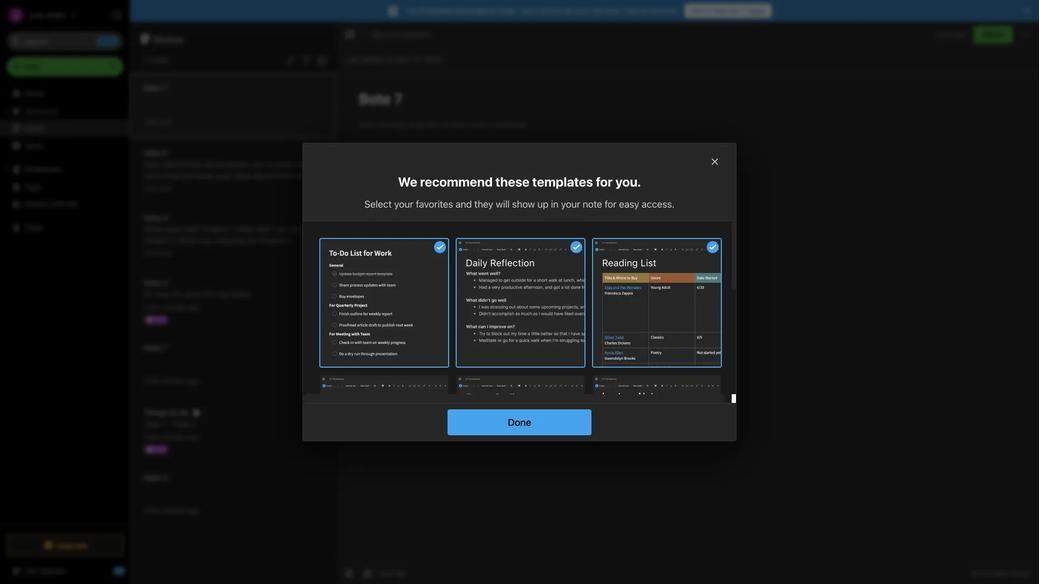 Task type: describe. For each thing, give the bounding box(es) containing it.
notebooks link
[[0, 161, 129, 178]]

2 task from the left
[[173, 420, 189, 429]]

0 vertical spatial all
[[566, 6, 573, 15]]

3 a few minutes ago from the top
[[144, 434, 200, 442]]

i
[[213, 236, 215, 245]]

first notebook
[[383, 30, 431, 39]]

book,
[[293, 183, 313, 192]]

1 horizontal spatial notes
[[153, 32, 183, 45]]

3 minutes from the top
[[162, 434, 187, 442]]

1 vertical spatial 7
[[143, 56, 147, 64]]

pictu...
[[161, 194, 185, 203]]

1 few from the top
[[149, 304, 160, 312]]

add tag image
[[361, 568, 374, 581]]

note window element
[[336, 22, 1040, 585]]

get it free for 7 days button
[[685, 4, 772, 18]]

only
[[937, 30, 952, 39]]

1 vertical spatial in
[[551, 198, 559, 210]]

note
[[583, 198, 603, 210]]

in inside 'start (and finish) all the books you've been wanti ng to read and keep your ideas about them all in one place. tip: if you're reading a physical book, take pictu...'
[[306, 171, 312, 180]]

trash
[[24, 223, 43, 232]]

shared
[[24, 200, 49, 209]]

note 3
[[144, 279, 168, 288]]

2023
[[424, 55, 442, 64]]

2 do from the left
[[172, 290, 182, 299]]

1 vertical spatial project
[[144, 236, 169, 245]]

a up things
[[144, 378, 148, 385]]

1 horizontal spatial to
[[170, 409, 178, 418]]

1 horizontal spatial project
[[203, 225, 228, 234]]

share
[[984, 30, 1005, 39]]

easy
[[620, 198, 640, 210]]

2 vertical spatial 7
[[163, 84, 167, 93]]

0/2
[[156, 446, 166, 454]]

notes link
[[0, 120, 129, 137]]

try evernote personal for free: sync across all your devices. cancel anytime.
[[407, 6, 680, 15]]

a down note 3
[[144, 304, 148, 312]]

just now for project
[[144, 249, 171, 257]]

ng
[[144, 160, 318, 180]]

evernote
[[420, 6, 452, 15]]

for left you.
[[596, 174, 613, 190]]

it
[[707, 6, 712, 15]]

new
[[24, 62, 39, 71]]

2 a few minutes ago from the top
[[144, 378, 200, 385]]

-
[[168, 420, 171, 429]]

only you
[[937, 30, 966, 39]]

project3
[[261, 236, 291, 245]]

been
[[276, 160, 294, 169]]

4 ago from the top
[[188, 508, 200, 515]]

changes
[[982, 570, 1010, 578]]

you.
[[616, 174, 641, 190]]

now up pictu...
[[159, 184, 171, 192]]

tags button
[[0, 178, 129, 196]]

try
[[407, 6, 418, 15]]

free:
[[499, 6, 517, 15]]

note for note 5
[[144, 149, 161, 158]]

didn't
[[256, 225, 276, 234]]

ideas
[[233, 171, 252, 180]]

7 notes
[[143, 56, 169, 64]]

first notebook button
[[369, 27, 435, 42]]

wanti
[[296, 160, 318, 169]]

new button
[[6, 57, 123, 76]]

1 horizontal spatial and
[[456, 198, 472, 210]]

done
[[508, 417, 532, 429]]

get
[[692, 6, 705, 15]]

note for note 1
[[144, 344, 161, 353]]

shared with me
[[24, 200, 78, 209]]

1 inside what went well? project 1 what didn't go well? project 2 what can i improve on? project3
[[230, 225, 233, 234]]

these
[[496, 174, 530, 190]]

your left devices.
[[575, 6, 591, 15]]

note 1
[[144, 344, 167, 353]]

expand note image
[[344, 28, 357, 41]]

all
[[972, 570, 980, 578]]

cancel
[[624, 6, 648, 15]]

select
[[365, 198, 392, 210]]

about
[[254, 171, 274, 180]]

start (and finish) all the books you've been wanti ng to read and keep your ideas about them all in one place. tip: if you're reading a physical book, take pictu...
[[144, 160, 318, 203]]

your left "note"
[[561, 198, 581, 210]]

we
[[398, 174, 418, 190]]

your inside 'start (and finish) all the books you've been wanti ng to read and keep your ideas about them all in one place. tip: if you're reading a physical book, take pictu...'
[[216, 171, 231, 180]]

for inside get it free for 7 days button
[[730, 6, 740, 15]]

expand notebooks image
[[3, 165, 11, 174]]

upgrade button
[[6, 535, 123, 557]]

for right "note"
[[605, 198, 617, 210]]

now down the 3
[[156, 290, 170, 299]]

tasks
[[24, 141, 44, 150]]

just for ng
[[144, 184, 157, 192]]

we recommend these templates for you.
[[398, 174, 641, 190]]

tip:
[[182, 183, 195, 192]]

0 horizontal spatial all
[[205, 160, 213, 169]]

reading
[[228, 183, 254, 192]]

1 for task 1 - task 2
[[162, 420, 166, 429]]

now down went
[[159, 249, 171, 257]]

1 just now from the top
[[144, 118, 171, 125]]

just for project
[[144, 249, 157, 257]]

went
[[165, 225, 181, 234]]

do
[[180, 409, 189, 418]]

place.
[[159, 183, 180, 192]]

17,
[[413, 55, 422, 64]]

note 4
[[144, 214, 168, 223]]

soon
[[184, 290, 201, 299]]

you're
[[204, 183, 226, 192]]

go
[[278, 225, 287, 234]]

a inside 'start (and finish) all the books you've been wanti ng to read and keep your ideas about them all in one place. tip: if you're reading a physical book, take pictu...'
[[256, 183, 260, 192]]

add a reminder image
[[343, 568, 356, 581]]

free
[[713, 6, 728, 15]]

a down 'note 2'
[[144, 508, 148, 515]]

1 horizontal spatial all
[[296, 171, 304, 180]]

a down things
[[144, 434, 148, 442]]

tags
[[24, 182, 41, 191]]

keep
[[197, 171, 214, 180]]

7 inside button
[[742, 6, 747, 15]]

edited
[[362, 55, 384, 64]]

tree containing home
[[0, 85, 130, 525]]

read
[[164, 171, 180, 180]]

5
[[163, 149, 168, 158]]

get it free for 7 days
[[692, 6, 766, 15]]

notebook
[[399, 30, 431, 39]]

notes
[[149, 56, 169, 64]]

show
[[512, 198, 535, 210]]

notebooks
[[24, 165, 62, 174]]

upgrade
[[56, 541, 88, 550]]

if
[[197, 183, 202, 192]]

2 minutes from the top
[[162, 378, 187, 385]]

2 few from the top
[[149, 378, 160, 385]]

3
[[163, 279, 168, 288]]



Task type: vqa. For each thing, say whether or not it's contained in the screenshot.
the Shared
yes



Task type: locate. For each thing, give the bounding box(es) containing it.
1 minutes from the top
[[162, 304, 187, 312]]

2 vertical spatial just now
[[144, 249, 171, 257]]

1 horizontal spatial well?
[[289, 225, 306, 234]]

to left do
[[170, 409, 178, 418]]

a few minutes ago up 0/3 at the bottom left of the page
[[144, 304, 200, 312]]

devices.
[[593, 6, 622, 15]]

0 vertical spatial just now
[[144, 118, 171, 125]]

few up 0/2
[[149, 434, 160, 442]]

None search field
[[14, 31, 116, 51]]

minutes down task 1 - task 2
[[162, 434, 187, 442]]

home link
[[0, 85, 130, 102]]

home
[[24, 89, 45, 98]]

2 horizontal spatial 2
[[191, 420, 196, 429]]

for left free:
[[487, 6, 497, 15]]

them
[[276, 171, 294, 180]]

bote 7
[[144, 84, 167, 93]]

task 1 - task 2
[[144, 420, 196, 429]]

1 horizontal spatial 7
[[163, 84, 167, 93]]

to
[[155, 171, 162, 180], [170, 409, 178, 418]]

1 horizontal spatial what
[[177, 236, 196, 245]]

on?
[[247, 236, 259, 245]]

4 note from the top
[[144, 344, 161, 353]]

one
[[144, 183, 157, 192]]

they
[[475, 198, 494, 210]]

start
[[144, 160, 161, 169]]

note for note 4
[[144, 214, 161, 223]]

2 down 0/2
[[163, 474, 168, 483]]

notes up notes
[[153, 32, 183, 45]]

1 for note 1
[[163, 344, 167, 353]]

0 vertical spatial just
[[144, 118, 157, 125]]

note down 0/3 at the bottom left of the page
[[144, 344, 161, 353]]

1 vertical spatial just
[[144, 184, 157, 192]]

note 5
[[144, 149, 168, 158]]

2 vertical spatial 1
[[162, 420, 166, 429]]

for right free
[[730, 6, 740, 15]]

on
[[386, 55, 395, 64]]

ago
[[188, 304, 200, 312], [188, 378, 200, 385], [188, 434, 200, 442], [188, 508, 200, 515]]

2 right -
[[191, 420, 196, 429]]

last
[[345, 55, 360, 64]]

note preview image
[[321, 239, 448, 367], [457, 239, 585, 367], [594, 239, 721, 367], [321, 376, 448, 504], [457, 376, 585, 504], [594, 376, 721, 504]]

0 vertical spatial notes
[[153, 32, 183, 45]]

1 horizontal spatial 2
[[171, 236, 175, 245]]

2 vertical spatial all
[[296, 171, 304, 180]]

templates
[[533, 174, 594, 190]]

7 left notes
[[143, 56, 147, 64]]

0 vertical spatial and
[[182, 171, 195, 180]]

0 horizontal spatial do
[[144, 290, 154, 299]]

personal
[[454, 6, 485, 15]]

up
[[538, 198, 549, 210]]

5 note from the top
[[144, 474, 161, 483]]

4 a few minutes ago from the top
[[144, 508, 200, 515]]

1 horizontal spatial task
[[173, 420, 189, 429]]

3 few from the top
[[149, 434, 160, 442]]

you
[[954, 30, 966, 39]]

all
[[566, 6, 573, 15], [205, 160, 213, 169], [296, 171, 304, 180]]

tasks button
[[0, 137, 129, 154]]

(and
[[163, 160, 179, 169]]

0 vertical spatial 2
[[171, 236, 175, 245]]

2 just now from the top
[[144, 184, 171, 192]]

0 horizontal spatial notes
[[24, 124, 45, 133]]

1 vertical spatial all
[[205, 160, 213, 169]]

project down went
[[144, 236, 169, 245]]

2 vertical spatial just
[[144, 249, 157, 257]]

0 horizontal spatial task
[[144, 420, 160, 429]]

task down do
[[173, 420, 189, 429]]

improve
[[217, 236, 244, 245]]

for
[[487, 6, 497, 15], [730, 6, 740, 15], [596, 174, 613, 190], [605, 198, 617, 210]]

now up '5'
[[159, 118, 171, 125]]

do left the "soon"
[[172, 290, 182, 299]]

all changes saved
[[972, 570, 1031, 578]]

note for note 3
[[144, 279, 161, 288]]

0 horizontal spatial project
[[144, 236, 169, 245]]

in right up
[[551, 198, 559, 210]]

few
[[149, 304, 160, 312], [149, 378, 160, 385], [149, 434, 160, 442], [149, 508, 160, 515]]

few down 'note 2'
[[149, 508, 160, 515]]

notes up tasks
[[24, 124, 45, 133]]

0 vertical spatial project
[[203, 225, 228, 234]]

shortcuts button
[[0, 102, 129, 120]]

1 do from the left
[[144, 290, 154, 299]]

2 ago from the top
[[188, 378, 200, 385]]

0 vertical spatial the
[[215, 160, 226, 169]]

2 vertical spatial 2
[[163, 474, 168, 483]]

your
[[575, 6, 591, 15], [216, 171, 231, 180], [395, 198, 414, 210], [561, 198, 581, 210]]

4 minutes from the top
[[162, 508, 187, 515]]

what down note 4 at left top
[[144, 225, 162, 234]]

1 vertical spatial just now
[[144, 184, 171, 192]]

minutes up 0/3 at the bottom left of the page
[[162, 304, 187, 312]]

4
[[163, 214, 168, 223]]

2 note from the top
[[144, 214, 161, 223]]

4 few from the top
[[149, 508, 160, 515]]

2 horizontal spatial what
[[235, 225, 254, 234]]

0 horizontal spatial to
[[155, 171, 162, 180]]

and inside 'start (and finish) all the books you've been wanti ng to read and keep your ideas about them all in one place. tip: if you're reading a physical book, take pictu...'
[[182, 171, 195, 180]]

2 horizontal spatial all
[[566, 6, 573, 15]]

you've
[[251, 160, 274, 169]]

1 vertical spatial 2
[[191, 420, 196, 429]]

7 right bote
[[163, 84, 167, 93]]

note down 0/2
[[144, 474, 161, 483]]

to down start
[[155, 171, 162, 180]]

just up note 5 on the top left of page
[[144, 118, 157, 125]]

1 vertical spatial and
[[456, 198, 472, 210]]

few up 0/3 at the bottom left of the page
[[149, 304, 160, 312]]

what
[[144, 225, 162, 234], [235, 225, 254, 234], [177, 236, 196, 245]]

the
[[215, 160, 226, 169], [217, 290, 228, 299]]

minutes up things to do
[[162, 378, 187, 385]]

close image
[[709, 155, 722, 168]]

settings image
[[110, 9, 123, 22]]

2 well? from the left
[[289, 225, 306, 234]]

0 vertical spatial to
[[155, 171, 162, 180]]

first
[[383, 30, 397, 39]]

select your favorites and they will show up in your note for easy access.
[[365, 198, 675, 210]]

do down note 3
[[144, 290, 154, 299]]

0 horizontal spatial well?
[[183, 225, 201, 234]]

task down things
[[144, 420, 160, 429]]

just now up the take
[[144, 184, 171, 192]]

access.
[[642, 198, 675, 210]]

trash link
[[0, 219, 129, 237]]

favorites
[[416, 198, 454, 210]]

0 horizontal spatial 2
[[163, 474, 168, 483]]

the left books
[[215, 160, 226, 169]]

0 vertical spatial 1
[[230, 225, 233, 234]]

1
[[230, 225, 233, 234], [163, 344, 167, 353], [162, 420, 166, 429]]

well? up "can"
[[183, 225, 201, 234]]

now
[[159, 118, 171, 125], [159, 184, 171, 192], [159, 249, 171, 257], [156, 290, 170, 299]]

just up note 3
[[144, 249, 157, 257]]

0 horizontal spatial 7
[[143, 56, 147, 64]]

to inside 'start (and finish) all the books you've been wanti ng to read and keep your ideas about them all in one place. tip: if you're reading a physical book, take pictu...'
[[155, 171, 162, 180]]

a few minutes ago down task 1 - task 2
[[144, 434, 200, 442]]

0 vertical spatial in
[[306, 171, 312, 180]]

note left the 3
[[144, 279, 161, 288]]

take
[[144, 194, 159, 203]]

note up start
[[144, 149, 161, 158]]

just now down went
[[144, 249, 171, 257]]

1 up improve
[[230, 225, 233, 234]]

share button
[[974, 26, 1014, 43]]

your up you're
[[216, 171, 231, 180]]

1 down 0/3 at the bottom left of the page
[[163, 344, 167, 353]]

and
[[182, 171, 195, 180], [456, 198, 472, 210]]

1 vertical spatial 1
[[163, 344, 167, 353]]

tree
[[0, 85, 130, 525]]

finish)
[[181, 160, 203, 169]]

1 vertical spatial the
[[217, 290, 228, 299]]

a few minutes ago up things to do
[[144, 378, 200, 385]]

1 well? from the left
[[183, 225, 201, 234]]

what left "can"
[[177, 236, 196, 245]]

sync
[[521, 6, 538, 15]]

1 left -
[[162, 420, 166, 429]]

Search text field
[[14, 31, 116, 51]]

1 horizontal spatial do
[[172, 290, 182, 299]]

what went well? project 1 what didn't go well? project 2 what can i improve on? project3
[[144, 225, 306, 245]]

what up on?
[[235, 225, 254, 234]]

with
[[51, 200, 65, 209]]

nov
[[397, 55, 411, 64]]

and left they
[[456, 198, 472, 210]]

just now
[[144, 118, 171, 125], [144, 184, 171, 192], [144, 249, 171, 257]]

0 horizontal spatial in
[[306, 171, 312, 180]]

1 task from the left
[[144, 420, 160, 429]]

do
[[144, 290, 154, 299], [172, 290, 182, 299]]

2 inside what went well? project 1 what didn't go well? project 2 what can i improve on? project3
[[171, 236, 175, 245]]

minutes down 'note 2'
[[162, 508, 187, 515]]

note left 4
[[144, 214, 161, 223]]

in
[[306, 171, 312, 180], [551, 198, 559, 210]]

3 note from the top
[[144, 279, 161, 288]]

a
[[256, 183, 260, 192], [144, 304, 148, 312], [144, 378, 148, 385], [144, 434, 148, 442], [144, 508, 148, 515]]

the inside 'start (and finish) all the books you've been wanti ng to read and keep your ideas about them all in one place. tip: if you're reading a physical book, take pictu...'
[[215, 160, 226, 169]]

0 horizontal spatial what
[[144, 225, 162, 234]]

note
[[144, 149, 161, 158], [144, 214, 161, 223], [144, 279, 161, 288], [144, 344, 161, 353], [144, 474, 161, 483]]

all up book,
[[296, 171, 304, 180]]

0 horizontal spatial and
[[182, 171, 195, 180]]

project up i on the left top
[[203, 225, 228, 234]]

1 horizontal spatial in
[[551, 198, 559, 210]]

1 just from the top
[[144, 118, 157, 125]]

books
[[228, 160, 249, 169]]

few up things
[[149, 378, 160, 385]]

2 horizontal spatial 7
[[742, 6, 747, 15]]

things
[[144, 409, 168, 418]]

all right across
[[566, 6, 573, 15]]

7 left days
[[742, 6, 747, 15]]

1 note from the top
[[144, 149, 161, 158]]

a few minutes ago
[[144, 304, 200, 312], [144, 378, 200, 385], [144, 434, 200, 442], [144, 508, 200, 515]]

note for note 2
[[144, 474, 161, 483]]

3 just from the top
[[144, 249, 157, 257]]

well? right go
[[289, 225, 306, 234]]

minutes
[[162, 304, 187, 312], [162, 378, 187, 385], [162, 434, 187, 442], [162, 508, 187, 515]]

anytime.
[[650, 6, 680, 15]]

a down about
[[256, 183, 260, 192]]

last edited on nov 17, 2023
[[345, 55, 442, 64]]

a few minutes ago down 'note 2'
[[144, 508, 200, 515]]

2 just from the top
[[144, 184, 157, 192]]

1 ago from the top
[[188, 304, 200, 312]]

saved
[[1012, 570, 1031, 578]]

1 a few minutes ago from the top
[[144, 304, 200, 312]]

2 down went
[[171, 236, 175, 245]]

your down we
[[395, 198, 414, 210]]

3 just now from the top
[[144, 249, 171, 257]]

1 vertical spatial notes
[[24, 124, 45, 133]]

in down wanti
[[306, 171, 312, 180]]

all up keep
[[205, 160, 213, 169]]

just now up note 5 on the top left of page
[[144, 118, 171, 125]]

Note Editor text field
[[336, 74, 1040, 563]]

3 ago from the top
[[188, 434, 200, 442]]

future
[[230, 290, 251, 299]]

days
[[749, 6, 766, 15]]

shared with me link
[[0, 196, 129, 213]]

and up tip:
[[182, 171, 195, 180]]

just up the take
[[144, 184, 157, 192]]

0 vertical spatial 7
[[742, 6, 747, 15]]

0/3
[[156, 316, 166, 324]]

across
[[540, 6, 564, 15]]

can
[[198, 236, 211, 245]]

just now for ng
[[144, 184, 171, 192]]

notes inside "link"
[[24, 124, 45, 133]]

1 vertical spatial to
[[170, 409, 178, 418]]

the right for
[[217, 290, 228, 299]]



